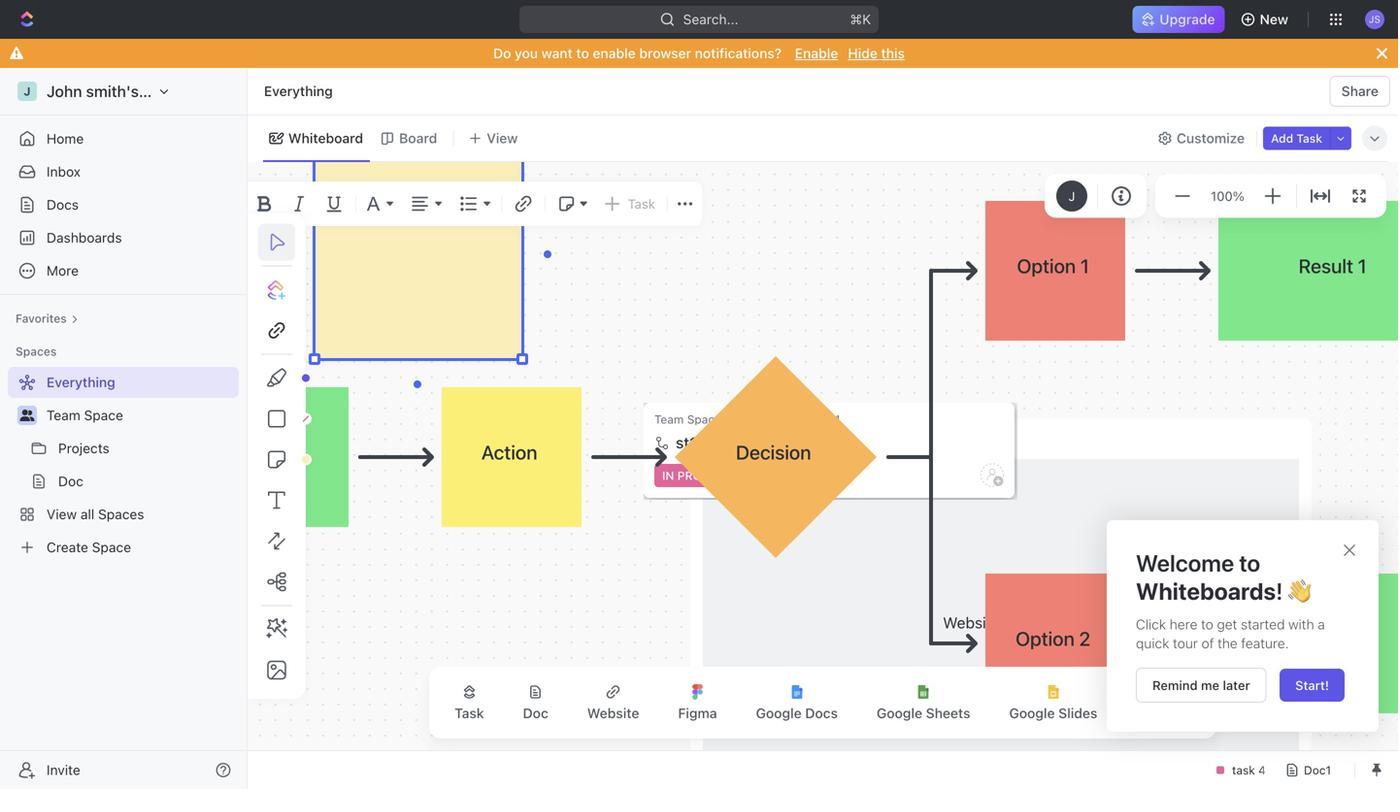 Task type: describe. For each thing, give the bounding box(es) containing it.
john smith's workspace, , element
[[17, 82, 37, 101]]

website for preview
[[944, 614, 1000, 632]]

doc link
[[58, 466, 235, 497]]

started
[[1241, 617, 1286, 633]]

task inside button
[[1297, 132, 1323, 145]]

view for view
[[487, 130, 518, 146]]

everything for 'everything' 'link' to the right
[[264, 83, 333, 99]]

0 horizontal spatial everything link
[[8, 367, 235, 398]]

sheets
[[926, 706, 971, 722]]

js button
[[1360, 4, 1391, 35]]

view all spaces
[[47, 507, 144, 523]]

customize button
[[1152, 125, 1251, 152]]

start!
[[1296, 678, 1330, 693]]

invite
[[47, 763, 80, 779]]

do
[[494, 45, 511, 61]]

this
[[882, 45, 905, 61]]

google slides button
[[994, 673, 1114, 733]]

create space
[[47, 540, 131, 556]]

customize
[[1177, 130, 1245, 146]]

google sheets
[[877, 706, 971, 722]]

get
[[1218, 617, 1238, 633]]

upgrade link
[[1133, 6, 1226, 33]]

website for website button
[[588, 706, 640, 722]]

view button
[[462, 125, 525, 152]]

workspace
[[143, 82, 223, 101]]

new
[[1260, 11, 1289, 27]]

home link
[[8, 123, 239, 154]]

create space link
[[8, 532, 235, 563]]

here
[[1170, 617, 1198, 633]]

hide
[[848, 45, 878, 61]]

click here to get started with a quick tour of the feature.
[[1137, 617, 1329, 652]]

dashboards link
[[8, 222, 239, 254]]

all
[[81, 507, 94, 523]]

enable
[[795, 45, 839, 61]]

whiteboard
[[289, 130, 363, 146]]

projects link
[[58, 433, 235, 464]]

100%
[[1211, 188, 1245, 204]]

notifications?
[[695, 45, 782, 61]]

create
[[47, 540, 88, 556]]

0 horizontal spatial spaces
[[16, 345, 57, 358]]

0 horizontal spatial task
[[455, 706, 484, 722]]

google for google sheets
[[877, 706, 923, 722]]

favorites button
[[8, 307, 86, 330]]

google for google slides
[[1010, 706, 1055, 722]]

whiteboard link
[[285, 125, 363, 152]]

doc inside doc button
[[523, 706, 549, 722]]

docs link
[[8, 189, 239, 221]]

×
[[1343, 535, 1358, 562]]

everything for leftmost 'everything' 'link'
[[47, 374, 115, 391]]

more button
[[8, 255, 239, 287]]

tour
[[1174, 636, 1199, 652]]

share button
[[1331, 76, 1391, 107]]

board
[[399, 130, 437, 146]]

add task button
[[1264, 127, 1331, 150]]

× button
[[1343, 535, 1358, 562]]

team space link
[[47, 400, 235, 431]]

space for team space
[[84, 408, 123, 424]]

space for create space
[[92, 540, 131, 556]]

⌘k
[[850, 11, 871, 27]]

favorites
[[16, 312, 67, 325]]

1 horizontal spatial website
[[734, 430, 791, 448]]

website preview
[[944, 614, 1060, 632]]

google sheets button
[[862, 673, 986, 733]]

slides
[[1059, 706, 1098, 722]]

share
[[1342, 83, 1379, 99]]

google for google docs
[[756, 706, 802, 722]]

remind
[[1153, 678, 1198, 693]]

whiteboards
[[1137, 578, 1276, 605]]

figma
[[678, 706, 717, 722]]

view all spaces link
[[8, 499, 235, 530]]

dropdown menu image
[[480, 190, 494, 218]]

team
[[47, 408, 80, 424]]

user group image
[[20, 410, 34, 422]]

docs inside button
[[806, 706, 838, 722]]

me
[[1202, 678, 1220, 693]]

to inside click here to get started with a quick tour of the feature.
[[1202, 617, 1214, 633]]



Task type: locate. For each thing, give the bounding box(es) containing it.
1 vertical spatial task button
[[439, 673, 500, 733]]

0 vertical spatial doc
[[58, 474, 83, 490]]

0 vertical spatial spaces
[[16, 345, 57, 358]]

everything link up 'whiteboard' link
[[259, 80, 338, 103]]

a
[[1318, 617, 1326, 633]]

0 vertical spatial space
[[84, 408, 123, 424]]

2 horizontal spatial website
[[944, 614, 1000, 632]]

google
[[756, 706, 802, 722], [877, 706, 923, 722], [1010, 706, 1055, 722]]

0 horizontal spatial doc
[[58, 474, 83, 490]]

view for view all spaces
[[47, 507, 77, 523]]

more
[[47, 263, 79, 279]]

want
[[542, 45, 573, 61]]

view left all
[[47, 507, 77, 523]]

space
[[84, 408, 123, 424], [92, 540, 131, 556]]

0 vertical spatial task
[[1297, 132, 1323, 145]]

view inside view button
[[487, 130, 518, 146]]

js
[[1370, 13, 1381, 25]]

0 vertical spatial task button
[[599, 190, 659, 218]]

1 vertical spatial task
[[628, 196, 656, 212]]

enable
[[593, 45, 636, 61]]

100% button
[[1207, 184, 1249, 208]]

0 vertical spatial to
[[576, 45, 589, 61]]

google docs button
[[741, 673, 854, 733]]

1 horizontal spatial everything link
[[259, 80, 338, 103]]

0 horizontal spatial docs
[[47, 197, 79, 213]]

1 horizontal spatial to
[[1202, 617, 1214, 633]]

docs
[[47, 197, 79, 213], [806, 706, 838, 722]]

dashboards
[[47, 230, 122, 246]]

figma button
[[663, 673, 733, 733]]

1 vertical spatial docs
[[806, 706, 838, 722]]

start! button
[[1280, 669, 1345, 702]]

2 vertical spatial task
[[455, 706, 484, 722]]

2 horizontal spatial google
[[1010, 706, 1055, 722]]

docs inside sidebar 'navigation'
[[47, 197, 79, 213]]

1 vertical spatial doc
[[523, 706, 549, 722]]

tree
[[8, 367, 239, 563]]

0 horizontal spatial task button
[[439, 673, 500, 733]]

click
[[1137, 617, 1167, 633]]

google slides
[[1010, 706, 1098, 722]]

google left slides
[[1010, 706, 1055, 722]]

google docs
[[756, 706, 838, 722]]

welcome
[[1137, 550, 1235, 577]]

board link
[[395, 125, 437, 152]]

google left sheets
[[877, 706, 923, 722]]

1 vertical spatial everything link
[[8, 367, 235, 398]]

2 vertical spatial to
[[1202, 617, 1214, 633]]

new button
[[1233, 4, 1301, 35]]

with
[[1289, 617, 1315, 633]]

sidebar navigation
[[0, 68, 252, 790]]

to up of
[[1202, 617, 1214, 633]]

website inside button
[[588, 706, 640, 722]]

everything up team space
[[47, 374, 115, 391]]

add
[[1272, 132, 1294, 145]]

add task
[[1272, 132, 1323, 145]]

view up dropdown menu image
[[487, 130, 518, 146]]

1 google from the left
[[756, 706, 802, 722]]

doc button
[[508, 673, 564, 733]]

1 vertical spatial space
[[92, 540, 131, 556]]

spaces inside view all spaces link
[[98, 507, 144, 523]]

home
[[47, 131, 84, 147]]

view button
[[462, 116, 525, 161]]

1 horizontal spatial doc
[[523, 706, 549, 722]]

2 horizontal spatial to
[[1240, 550, 1261, 577]]

space down view all spaces link
[[92, 540, 131, 556]]

!
[[1276, 578, 1284, 605]]

1 horizontal spatial task button
[[599, 190, 659, 218]]

team space
[[47, 408, 123, 424]]

0 horizontal spatial everything
[[47, 374, 115, 391]]

inbox link
[[8, 156, 239, 187]]

3 google from the left
[[1010, 706, 1055, 722]]

to right want
[[576, 45, 589, 61]]

tree inside sidebar 'navigation'
[[8, 367, 239, 563]]

1 horizontal spatial spaces
[[98, 507, 144, 523]]

1 horizontal spatial view
[[487, 130, 518, 146]]

2 vertical spatial website
[[588, 706, 640, 722]]

0 horizontal spatial view
[[47, 507, 77, 523]]

j
[[24, 85, 31, 98]]

1 vertical spatial to
[[1240, 550, 1261, 577]]

smith's
[[86, 82, 139, 101]]

0 horizontal spatial website
[[588, 706, 640, 722]]

feature.
[[1242, 636, 1290, 652]]

view
[[487, 130, 518, 146], [47, 507, 77, 523]]

tree containing everything
[[8, 367, 239, 563]]

upgrade
[[1160, 11, 1216, 27]]

inbox
[[47, 164, 81, 180]]

0 vertical spatial website
[[734, 430, 791, 448]]

0 vertical spatial docs
[[47, 197, 79, 213]]

later
[[1223, 678, 1251, 693]]

1 horizontal spatial task
[[628, 196, 656, 212]]

doc down projects
[[58, 474, 83, 490]]

website button
[[572, 673, 655, 733]]

search...
[[683, 11, 739, 27]]

task button
[[599, 190, 659, 218], [439, 673, 500, 733]]

the
[[1218, 636, 1238, 652]]

do you want to enable browser notifications? enable hide this
[[494, 45, 905, 61]]

everything link
[[259, 80, 338, 103], [8, 367, 235, 398]]

👋
[[1289, 578, 1312, 605]]

1 horizontal spatial docs
[[806, 706, 838, 722]]

0 horizontal spatial to
[[576, 45, 589, 61]]

everything up 'whiteboard' link
[[264, 83, 333, 99]]

of
[[1202, 636, 1215, 652]]

dialog
[[1107, 521, 1379, 732]]

spaces up create space link
[[98, 507, 144, 523]]

preview
[[1005, 614, 1060, 632]]

doc
[[58, 474, 83, 490], [523, 706, 549, 722]]

view inside view all spaces link
[[47, 507, 77, 523]]

you
[[515, 45, 538, 61]]

browser
[[640, 45, 692, 61]]

1 horizontal spatial google
[[877, 706, 923, 722]]

to inside welcome to whiteboards ! 👋
[[1240, 550, 1261, 577]]

john smith's workspace
[[47, 82, 223, 101]]

0 horizontal spatial google
[[756, 706, 802, 722]]

task
[[1297, 132, 1323, 145], [628, 196, 656, 212], [455, 706, 484, 722]]

2 google from the left
[[877, 706, 923, 722]]

1 horizontal spatial everything
[[264, 83, 333, 99]]

everything
[[264, 83, 333, 99], [47, 374, 115, 391]]

2 horizontal spatial task
[[1297, 132, 1323, 145]]

welcome to whiteboards ! 👋
[[1137, 550, 1312, 605]]

to up whiteboards at the bottom of page
[[1240, 550, 1261, 577]]

spaces
[[16, 345, 57, 358], [98, 507, 144, 523]]

0 vertical spatial view
[[487, 130, 518, 146]]

remind me later
[[1153, 678, 1251, 693]]

spaces down favorites
[[16, 345, 57, 358]]

google right figma at the bottom
[[756, 706, 802, 722]]

projects
[[58, 441, 110, 457]]

0 vertical spatial everything link
[[259, 80, 338, 103]]

remind me later button
[[1137, 668, 1267, 703]]

1 vertical spatial spaces
[[98, 507, 144, 523]]

doc inside doc link
[[58, 474, 83, 490]]

1 vertical spatial view
[[47, 507, 77, 523]]

quick
[[1137, 636, 1170, 652]]

j
[[1069, 189, 1076, 203]]

1 vertical spatial website
[[944, 614, 1000, 632]]

0 vertical spatial everything
[[264, 83, 333, 99]]

everything link up team space link at bottom
[[8, 367, 235, 398]]

space up projects
[[84, 408, 123, 424]]

doc left website button
[[523, 706, 549, 722]]

dialog containing welcome to
[[1107, 521, 1379, 732]]

website
[[734, 430, 791, 448], [944, 614, 1000, 632], [588, 706, 640, 722]]

everything inside tree
[[47, 374, 115, 391]]

john
[[47, 82, 82, 101]]

1 vertical spatial everything
[[47, 374, 115, 391]]



Task type: vqa. For each thing, say whether or not it's contained in the screenshot.
leftmost Google
yes



